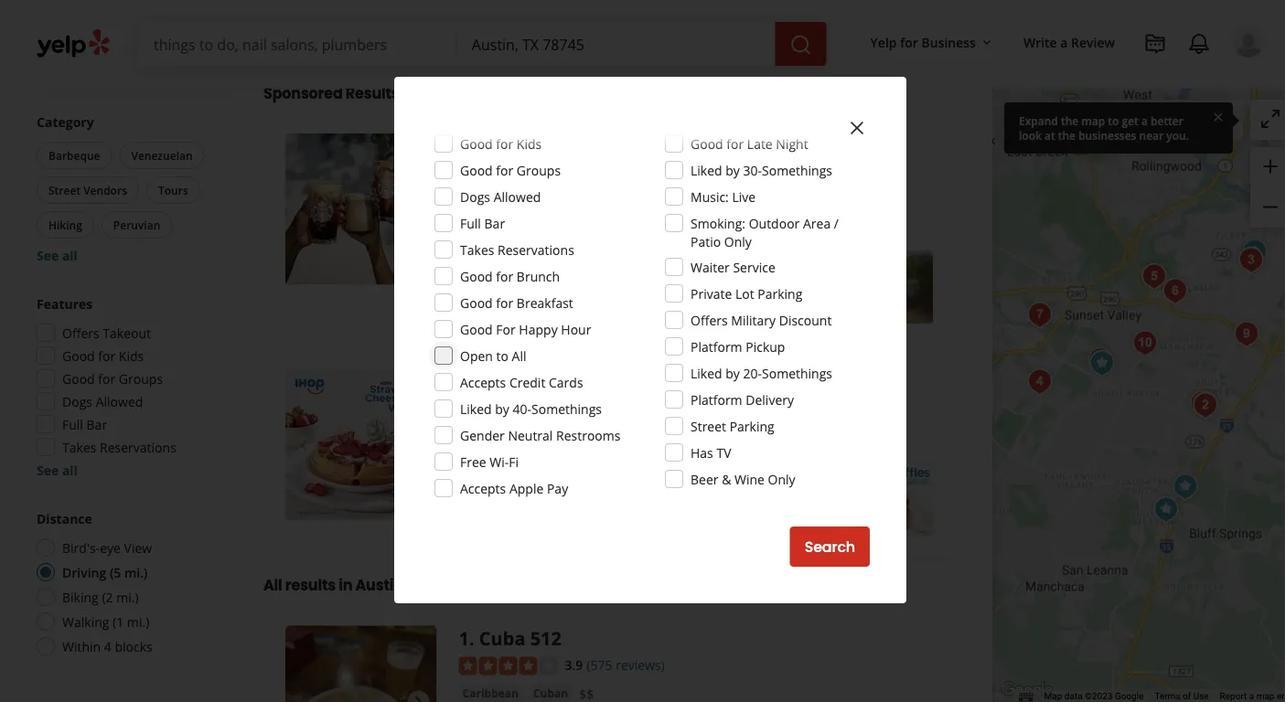 Task type: vqa. For each thing, say whether or not it's contained in the screenshot.
'More Categories' dialog
no



Task type: locate. For each thing, give the bounding box(es) containing it.
option group
[[31, 510, 227, 662]]

0 vertical spatial brunch
[[530, 194, 570, 209]]

outdoor inside smoking: outdoor area / patio only
[[749, 215, 800, 232]]

1 vertical spatial breakfast & brunch link
[[459, 405, 573, 423]]

user actions element
[[856, 23, 1286, 135]]

1 vertical spatial cuba 512 image
[[286, 627, 437, 703]]

0 horizontal spatial kids
[[119, 347, 144, 365]]

1 vertical spatial dogs allowed
[[62, 393, 143, 410]]

9:00 up results
[[386, 24, 411, 41]]

1 horizontal spatial good for groups
[[460, 162, 561, 179]]

offers for offers military discount
[[691, 312, 728, 329]]

new up seating
[[113, 18, 140, 35]]

breakfast down 3.6 star rating image
[[463, 194, 516, 209]]

2 breakfast & brunch button from the top
[[459, 405, 573, 423]]

1 vertical spatial bar
[[87, 416, 107, 433]]

3.9
[[565, 657, 583, 674]]

1 vertical spatial until
[[497, 221, 523, 239]]

1 see all from the top
[[37, 247, 78, 264]]

mi.) for driving (5 mi.)
[[124, 564, 148, 582]]

0 vertical spatial open until 9:00 pm
[[318, 24, 434, 41]]

waiter service
[[691, 259, 776, 276]]

1 breakfast & brunch button from the top
[[459, 192, 573, 211]]

offers inside search "dialog"
[[691, 312, 728, 329]]

0 vertical spatial reservations
[[498, 241, 575, 259]]

0 vertical spatial dogs
[[460, 188, 491, 205]]

mi.) right (1
[[127, 614, 149, 631]]

0 vertical spatial takes reservations
[[460, 241, 575, 259]]

breakfast
[[463, 194, 516, 209], [517, 294, 574, 312], [463, 406, 516, 422]]

breakfast down starbucks oleato™
[[517, 294, 574, 312]]

to down 'for'
[[497, 347, 509, 365]]

allowed down takeout
[[96, 393, 143, 410]]

search image
[[790, 34, 812, 56]]

only inside smoking: outdoor area / patio only
[[725, 233, 752, 250]]

good for lunch
[[62, 64, 155, 81]]

map left get
[[1082, 113, 1106, 128]]

0 vertical spatial until
[[356, 24, 383, 41]]

mi.)
[[124, 564, 148, 582], [116, 589, 139, 606], [127, 614, 149, 631]]

1 vertical spatial platform
[[691, 391, 743, 409]]

1 breakfast & brunch from the top
[[463, 194, 570, 209]]

platform down military
[[691, 338, 743, 356]]

next image
[[408, 691, 430, 703]]

1 vertical spatial street
[[691, 418, 727, 435]]

hot
[[62, 18, 84, 35]]

& inside search "dialog"
[[722, 471, 732, 488]]

1 horizontal spatial map
[[1163, 111, 1190, 129]]

all
[[512, 347, 527, 365], [264, 576, 282, 596]]

1 vertical spatial good for groups
[[62, 370, 163, 388]]

lot
[[736, 285, 755, 302]]

starbucks image
[[286, 133, 437, 285], [1085, 345, 1121, 382]]

see for features
[[37, 462, 59, 479]]

1 vertical spatial slideshow element
[[286, 370, 437, 521]]

takes reservations up good for brunch at the left of page
[[460, 241, 575, 259]]

cuban link
[[530, 685, 572, 703]]

to inside "expand the map to get a better look at the businesses near you."
[[1109, 113, 1120, 128]]

good for groups
[[460, 162, 561, 179], [62, 370, 163, 388]]

2 previous image from the top
[[293, 691, 315, 703]]

by left 40-
[[495, 400, 510, 418]]

0 vertical spatial see all
[[37, 247, 78, 264]]

by left 20- in the bottom right of the page
[[726, 365, 740, 382]]

offers down private
[[691, 312, 728, 329]]

& up 'neutral'
[[519, 406, 527, 422]]

map inside "expand the map to get a better look at the businesses near you."
[[1082, 113, 1106, 128]]

0 horizontal spatial good for groups
[[62, 370, 163, 388]]

map left err
[[1257, 691, 1275, 702]]

map region
[[850, 0, 1286, 703]]

see all button for category
[[37, 247, 78, 264]]

by
[[726, 162, 740, 179], [726, 365, 740, 382], [495, 400, 510, 418]]

dogs
[[460, 188, 491, 205], [62, 393, 92, 410]]

smoking:
[[691, 215, 746, 232]]

1 vertical spatial dogs
[[62, 393, 92, 410]]

as
[[1147, 111, 1160, 129]]

2 vertical spatial mi.)
[[127, 614, 149, 631]]

until up good for brunch at the left of page
[[497, 221, 523, 239]]

good for kids up 3.6 star rating image
[[460, 135, 542, 152]]

1 horizontal spatial outdoor
[[749, 215, 800, 232]]

0 horizontal spatial to
[[497, 347, 509, 365]]

dogs allowed inside search "dialog"
[[460, 188, 541, 205]]

None search field
[[139, 22, 831, 66]]

open until 9:00 pm up good for brunch at the left of page
[[459, 221, 575, 239]]

good for groups down starbucks link
[[460, 162, 561, 179]]

liked for liked by 20-somethings
[[691, 365, 723, 382]]

1 horizontal spatial kids
[[517, 135, 542, 152]]

0 horizontal spatial reservations
[[100, 439, 176, 456]]

0 vertical spatial kids
[[517, 135, 542, 152]]

street for street vendors
[[49, 183, 81, 198]]

1 vertical spatial see
[[37, 462, 59, 479]]

breakfast & brunch button down 3.6 star rating image
[[459, 192, 573, 211]]

1 horizontal spatial starbucks image
[[1085, 345, 1121, 382]]

0 vertical spatial breakfast
[[463, 194, 516, 209]]

cuba 512 image
[[1083, 343, 1119, 379], [286, 627, 437, 703]]

spicy boys fried chicken - st. elmo image
[[1229, 316, 1266, 353]]

a inside "expand the map to get a better look at the businesses near you."
[[1142, 113, 1148, 128]]

to left get
[[1109, 113, 1120, 128]]

slideshow element for ihop
[[286, 370, 437, 521]]

dogs down 3.6 star rating image
[[460, 188, 491, 205]]

ritual
[[780, 288, 814, 305]]

map data ©2023 google
[[1045, 691, 1144, 702]]

0 horizontal spatial takes
[[62, 439, 96, 456]]

2 breakfast & brunch from the top
[[463, 406, 570, 422]]

kids down takeout
[[119, 347, 144, 365]]

a right report
[[1250, 691, 1255, 702]]

street inside button
[[49, 183, 81, 198]]

somethings for 20-
[[762, 365, 833, 382]]

breakfast & brunch down 3.6 star rating image
[[463, 194, 570, 209]]

breakfast & brunch button for 2nd breakfast & brunch "link" from the bottom
[[459, 192, 573, 211]]

breakfast & brunch link down 3.6 star rating image
[[459, 192, 573, 211]]

0 vertical spatial full bar
[[460, 215, 505, 232]]

takes reservations
[[460, 241, 575, 259], [62, 439, 176, 456]]

slideshow element
[[286, 133, 437, 285], [286, 370, 437, 521], [286, 627, 437, 703]]

yelp for business
[[871, 33, 976, 51]]

1 vertical spatial a
[[1142, 113, 1148, 128]]

breakfast & brunch up 'neutral'
[[463, 406, 570, 422]]

1 horizontal spatial all
[[512, 347, 527, 365]]

read more
[[747, 288, 814, 305]]

eye
[[100, 539, 121, 557]]

breakfast & brunch link up 'neutral'
[[459, 405, 573, 423]]

bar
[[485, 215, 505, 232], [87, 416, 107, 433]]

see all for category
[[37, 247, 78, 264]]

hiking button
[[37, 211, 94, 239]]

delivery
[[746, 391, 794, 409]]

offers down the features
[[62, 324, 99, 342]]

1 horizontal spatial good for kids
[[460, 135, 542, 152]]

close image
[[847, 117, 868, 139]]

0 vertical spatial to
[[1109, 113, 1120, 128]]

starbucks up three
[[475, 270, 538, 287]]

by for 30-
[[726, 162, 740, 179]]

biking
[[62, 589, 99, 606]]

2 see from the top
[[37, 462, 59, 479]]

all up distance on the bottom of the page
[[62, 462, 78, 479]]

dogs allowed down 3.6 star rating image
[[460, 188, 541, 205]]

0 vertical spatial all
[[512, 347, 527, 365]]

0 vertical spatial full
[[460, 215, 481, 232]]

1 vertical spatial outdoor
[[749, 215, 800, 232]]

previous image
[[293, 198, 315, 220], [293, 691, 315, 703]]

all up accepts credit cards
[[512, 347, 527, 365]]

0 horizontal spatial all
[[264, 576, 282, 596]]

& right beer on the bottom
[[722, 471, 732, 488]]

smoking: outdoor area / patio only
[[691, 215, 839, 250]]

somethings down cards
[[532, 400, 602, 418]]

group containing features
[[31, 295, 227, 480]]

2 horizontal spatial map
[[1257, 691, 1275, 702]]

allowed down 3.6 star rating image
[[494, 188, 541, 205]]

day
[[858, 24, 881, 41], [515, 434, 539, 451]]

waiter
[[691, 259, 730, 276]]

liked down platform pickup
[[691, 365, 723, 382]]

1 vertical spatial pm
[[555, 221, 575, 239]]

get
[[1122, 113, 1139, 128]]

2 accepts from the top
[[460, 480, 506, 497]]

street up the hiking at left
[[49, 183, 81, 198]]

street inside search "dialog"
[[691, 418, 727, 435]]

somethings for 30-
[[762, 162, 833, 179]]

all left results
[[264, 576, 282, 596]]

good for kids
[[460, 135, 542, 152], [62, 347, 144, 365]]

kessho image
[[1237, 234, 1274, 270]]

day up fi
[[515, 434, 539, 451]]

map right "as" in the top of the page
[[1163, 111, 1190, 129]]

3 slideshow element from the top
[[286, 627, 437, 703]]

open until 9:00 pm up results
[[318, 24, 434, 41]]

1 horizontal spatial full
[[460, 215, 481, 232]]

happy
[[519, 321, 558, 338]]

kids up 3.6 star rating image
[[517, 135, 542, 152]]

parking
[[758, 285, 803, 302], [730, 418, 775, 435]]

see all button down "hiking" button at the left of the page
[[37, 247, 78, 264]]

0 vertical spatial liked
[[691, 162, 723, 179]]

see up distance on the bottom of the page
[[37, 462, 59, 479]]

2 platform from the top
[[691, 391, 743, 409]]

0 vertical spatial mi.)
[[124, 564, 148, 582]]

0 vertical spatial bar
[[485, 215, 505, 232]]

search button
[[790, 527, 870, 567]]

terms of use
[[1155, 691, 1209, 702]]

music: live
[[691, 188, 756, 205]]

dogs inside search "dialog"
[[460, 188, 491, 205]]

outdoor down and
[[62, 41, 113, 58]]

sponsored
[[264, 83, 343, 103]]

1 vertical spatial brunch
[[517, 268, 560, 285]]

& down 3.6 star rating image
[[519, 194, 527, 209]]

good for kids inside search "dialog"
[[460, 135, 542, 152]]

until up results
[[356, 24, 383, 41]]

map for err
[[1257, 691, 1275, 702]]

accepts apple pay
[[460, 480, 568, 497]]

1 previous image from the top
[[293, 198, 315, 220]]

seating
[[116, 41, 160, 58]]

somethings up delivery
[[762, 365, 833, 382]]

cuba 512 link
[[479, 627, 562, 652]]

takes reservations inside search "dialog"
[[460, 241, 575, 259]]

1 vertical spatial by
[[726, 365, 740, 382]]

0 horizontal spatial open all day
[[459, 434, 539, 451]]

1 horizontal spatial open until 9:00 pm
[[459, 221, 575, 239]]

err
[[1277, 691, 1286, 702]]

good for kids down offers takeout
[[62, 347, 144, 365]]

a right write
[[1061, 33, 1068, 51]]

1 see from the top
[[37, 247, 59, 264]]

2 see all button from the top
[[37, 462, 78, 479]]

lunch
[[119, 64, 155, 81]]

1 vertical spatial mi.)
[[116, 589, 139, 606]]

see all down "hiking" button at the left of the page
[[37, 247, 78, 264]]

takes up good for brunch at the left of page
[[460, 241, 495, 259]]

0 horizontal spatial outdoor
[[62, 41, 113, 58]]

ihop image
[[286, 370, 437, 521], [1168, 469, 1204, 506]]

until
[[356, 24, 383, 41], [497, 221, 523, 239]]

1 accepts from the top
[[460, 374, 506, 391]]

near
[[1140, 128, 1164, 143]]

see all up distance on the bottom of the page
[[37, 462, 78, 479]]

see all
[[37, 247, 78, 264], [37, 462, 78, 479]]

within 4 blocks
[[62, 638, 153, 656]]

good for groups down offers takeout
[[62, 370, 163, 388]]

0 horizontal spatial pm
[[415, 24, 434, 41]]

1 horizontal spatial takes reservations
[[460, 241, 575, 259]]

1 vertical spatial groups
[[119, 370, 163, 388]]

0 vertical spatial day
[[858, 24, 881, 41]]

flavors
[[552, 482, 598, 500]]

1 vertical spatial starbucks
[[475, 270, 538, 287]]

by for 40-
[[495, 400, 510, 418]]

businesses
[[1079, 128, 1137, 143]]

credit
[[510, 374, 546, 391]]

0 vertical spatial takes
[[460, 241, 495, 259]]

1 vertical spatial previous image
[[293, 691, 315, 703]]

open all day
[[802, 24, 881, 41], [459, 434, 539, 451]]

accepts down free wi-fi
[[460, 480, 506, 497]]

brunch up good for breakfast
[[517, 268, 560, 285]]

1 horizontal spatial allowed
[[494, 188, 541, 205]]

0 horizontal spatial map
[[1082, 113, 1106, 128]]

1 vertical spatial day
[[515, 434, 539, 451]]

search inside button
[[805, 537, 856, 558]]

.
[[469, 627, 475, 652]]

expand the map to get a better look at the businesses near you. tooltip
[[1005, 102, 1234, 154]]

brunch for 2nd breakfast & brunch "link" from the bottom
[[530, 194, 570, 209]]

by for 20-
[[726, 365, 740, 382]]

0 horizontal spatial offers
[[62, 324, 99, 342]]

1 see all button from the top
[[37, 247, 78, 264]]

1 horizontal spatial bar
[[485, 215, 505, 232]]

by left the '30-'
[[726, 162, 740, 179]]

mi.) right the (2
[[116, 589, 139, 606]]

mi.) right (5
[[124, 564, 148, 582]]

9:00
[[386, 24, 411, 41], [527, 221, 552, 239]]

1 horizontal spatial until
[[497, 221, 523, 239]]

kids inside search "dialog"
[[517, 135, 542, 152]]

groups down starbucks link
[[517, 162, 561, 179]]

platform up street parking
[[691, 391, 743, 409]]

phoebe's diner image
[[1234, 242, 1270, 279]]

tours button
[[146, 177, 200, 204]]

see for category
[[37, 247, 59, 264]]

music:
[[691, 188, 729, 205]]

nothing bundt cakes image
[[1149, 492, 1185, 528]]

mi.) for walking (1 mi.)
[[127, 614, 149, 631]]

somethings
[[762, 162, 833, 179], [762, 365, 833, 382], [532, 400, 602, 418]]

and
[[87, 18, 110, 35]]

brunch down 3.6 star rating image
[[530, 194, 570, 209]]

1 slideshow element from the top
[[286, 133, 437, 285]]

0 vertical spatial cuba 512 image
[[1083, 343, 1119, 379]]

0 horizontal spatial search
[[805, 537, 856, 558]]

1 horizontal spatial dogs
[[460, 188, 491, 205]]

1 vertical spatial good for kids
[[62, 347, 144, 365]]

1 vertical spatial to
[[497, 347, 509, 365]]

aviator pizza & drafthouse image
[[1185, 386, 1222, 422]]

dogs allowed
[[460, 188, 541, 205], [62, 393, 143, 410]]

starbucks link
[[459, 133, 550, 159]]

1 vertical spatial &
[[519, 406, 527, 422]]

expand
[[1019, 113, 1059, 128]]

american
[[584, 406, 637, 422]]

0 vertical spatial street
[[49, 183, 81, 198]]

breakfast up gender
[[463, 406, 516, 422]]

live
[[733, 188, 756, 205]]

see all button up distance on the bottom of the page
[[37, 462, 78, 479]]

dogs allowed down offers takeout
[[62, 393, 143, 410]]

0 horizontal spatial dogs
[[62, 393, 92, 410]]

0 horizontal spatial good for kids
[[62, 347, 144, 365]]

only up waiter service
[[725, 233, 752, 250]]

1 vertical spatial takes reservations
[[62, 439, 176, 456]]

accepts down open to all on the left
[[460, 374, 506, 391]]

full bar
[[460, 215, 505, 232], [62, 416, 107, 433]]

0 horizontal spatial day
[[515, 434, 539, 451]]

all down "hiking" button at the left of the page
[[62, 247, 78, 264]]

groups down takeout
[[119, 370, 163, 388]]

0 horizontal spatial open until 9:00 pm
[[318, 24, 434, 41]]

street up "has tv"
[[691, 418, 727, 435]]

outdoor down live
[[749, 215, 800, 232]]

report
[[1220, 691, 1248, 702]]

search
[[1103, 111, 1143, 129], [805, 537, 856, 558]]

option group containing distance
[[31, 510, 227, 662]]

driving
[[62, 564, 106, 582]]

starbucks up 3.6 star rating image
[[459, 133, 550, 159]]

all up wi-
[[497, 434, 512, 451]]

for inside button
[[901, 33, 919, 51]]

1 horizontal spatial offers
[[691, 312, 728, 329]]

write a review link
[[1017, 26, 1123, 59]]

driving (5 mi.)
[[62, 564, 148, 582]]

(575
[[587, 657, 613, 674]]

brunch up gender neutral restrooms
[[530, 406, 570, 422]]

2 vertical spatial brunch
[[530, 406, 570, 422]]

2 vertical spatial by
[[495, 400, 510, 418]]

only
[[725, 233, 752, 250], [768, 471, 796, 488]]

1 platform from the top
[[691, 338, 743, 356]]

hot and new
[[62, 18, 140, 35]]

fi
[[509, 453, 519, 471]]

1 vertical spatial search
[[805, 537, 856, 558]]

1 vertical spatial liked
[[691, 365, 723, 382]]

takes reservations up distance on the bottom of the page
[[62, 439, 176, 456]]

evangeline café image
[[1022, 364, 1059, 400]]

breakfast & brunch button up 'neutral'
[[459, 405, 573, 423]]

1 vertical spatial accepts
[[460, 480, 506, 497]]

google
[[1115, 691, 1144, 702]]

more
[[781, 288, 814, 305]]

liked down ihop link
[[460, 400, 492, 418]]

caribbean
[[463, 686, 519, 701]]

2 see all from the top
[[37, 462, 78, 479]]

0 vertical spatial &
[[519, 194, 527, 209]]

expand map image
[[1260, 108, 1282, 130]]

zoom in image
[[1260, 156, 1282, 177]]

better
[[1151, 113, 1184, 128]]

dogs down offers takeout
[[62, 393, 92, 410]]

see down "hiking" button at the left of the page
[[37, 247, 59, 264]]

a right get
[[1142, 113, 1148, 128]]

1 horizontal spatial only
[[768, 471, 796, 488]]

1 vertical spatial full
[[62, 416, 83, 433]]

group
[[33, 113, 227, 264], [1251, 147, 1286, 228], [31, 295, 227, 480]]

pickup
[[746, 338, 786, 356]]

1 horizontal spatial full bar
[[460, 215, 505, 232]]

2 slideshow element from the top
[[286, 370, 437, 521]]

somethings down night
[[762, 162, 833, 179]]

1 horizontal spatial cuba 512 image
[[1083, 343, 1119, 379]]

cypress grill image
[[1022, 297, 1059, 334]]

platform delivery
[[691, 391, 794, 409]]

cuba 512 image down all results in austin, texas
[[286, 627, 437, 703]]

takes up distance on the bottom of the page
[[62, 439, 96, 456]]

military
[[731, 312, 776, 329]]

cuba 512 image left cherry creek catfish icon
[[1083, 343, 1119, 379]]

breakfast inside search "dialog"
[[517, 294, 574, 312]]

2 vertical spatial liked
[[460, 400, 492, 418]]

caribbean button
[[459, 685, 523, 703]]

liked up music:
[[691, 162, 723, 179]]

(575 reviews) link
[[587, 655, 665, 675]]

see all button for features
[[37, 462, 78, 479]]

1 vertical spatial see all
[[37, 462, 78, 479]]

day right search image
[[858, 24, 881, 41]]

new down free wi-fi
[[475, 482, 503, 500]]

only right wine
[[768, 471, 796, 488]]

1 vertical spatial breakfast
[[517, 294, 574, 312]]

9:00 up starbucks oleato™
[[527, 221, 552, 239]]



Task type: describe. For each thing, give the bounding box(es) containing it.
beverage
[[543, 288, 598, 305]]

outdoor seating
[[62, 41, 160, 58]]

starbucks for starbucks oleato™
[[475, 270, 538, 287]]

new waffle flavors link
[[460, 464, 934, 537]]

accepts for accepts credit cards
[[460, 374, 506, 391]]

dee dee image
[[1158, 273, 1194, 310]]

(575 reviews)
[[587, 657, 665, 674]]

©2023
[[1085, 691, 1113, 702]]

liked for liked by 40-somethings
[[460, 400, 492, 418]]

good for groups inside search "dialog"
[[460, 162, 561, 179]]

breakfast & brunch for first breakfast & brunch "link" from the bottom
[[463, 406, 570, 422]]

liked for liked by 30-somethings
[[691, 162, 723, 179]]

all inside search "dialog"
[[512, 347, 527, 365]]

takes inside search "dialog"
[[460, 241, 495, 259]]

your
[[676, 288, 704, 305]]

look
[[1019, 128, 1042, 143]]

caribbean link
[[459, 685, 523, 703]]

offers for offers takeout
[[62, 324, 99, 342]]

0 horizontal spatial until
[[356, 24, 383, 41]]

barbeque
[[49, 148, 100, 163]]

previous image for the left starbucks image
[[293, 198, 315, 220]]

american (traditional) button
[[581, 405, 711, 423]]

reservations inside search "dialog"
[[498, 241, 575, 259]]

bird's-eye view
[[62, 539, 152, 557]]

0 horizontal spatial takes reservations
[[62, 439, 176, 456]]

2 breakfast & brunch link from the top
[[459, 405, 573, 423]]

new left 'lot'
[[707, 288, 734, 305]]

search as map moves
[[1103, 111, 1233, 129]]

platform pickup
[[691, 338, 786, 356]]

1 vertical spatial only
[[768, 471, 796, 488]]

1 horizontal spatial day
[[858, 24, 881, 41]]

0 vertical spatial outdoor
[[62, 41, 113, 58]]

offers takeout
[[62, 324, 151, 342]]

starbucks for starbucks
[[459, 133, 550, 159]]

allowed inside group
[[96, 393, 143, 410]]

see all for features
[[37, 462, 78, 479]]

keyboard shortcuts image
[[1019, 693, 1034, 702]]

open to all
[[460, 347, 527, 365]]

0 vertical spatial parking
[[758, 285, 803, 302]]

bar inside search "dialog"
[[485, 215, 505, 232]]

brunch inside search "dialog"
[[517, 268, 560, 285]]

brunch for first breakfast & brunch "link" from the bottom
[[530, 406, 570, 422]]

0 vertical spatial open all day
[[802, 24, 881, 41]]

slideshow element for starbucks
[[286, 133, 437, 285]]

breakfast & brunch button for first breakfast & brunch "link" from the bottom
[[459, 405, 573, 423]]

liked by 20-somethings
[[691, 365, 833, 382]]

2 vertical spatial breakfast
[[463, 406, 516, 422]]

20-
[[744, 365, 762, 382]]

ihop link
[[459, 370, 505, 395]]

patio
[[691, 233, 721, 250]]

of
[[1183, 691, 1192, 702]]

good for late night
[[691, 135, 809, 152]]

search for search
[[805, 537, 856, 558]]

zoom out image
[[1260, 196, 1282, 218]]

full bar inside search "dialog"
[[460, 215, 505, 232]]

review
[[1072, 33, 1116, 51]]

(traditional)
[[640, 406, 708, 422]]

a for write
[[1061, 33, 1068, 51]]

notifications image
[[1189, 33, 1211, 55]]

good for brunch
[[460, 268, 560, 285]]

/
[[834, 215, 839, 232]]

1 vertical spatial open all day
[[459, 434, 539, 451]]

search dialog
[[0, 0, 1286, 703]]

1
[[459, 627, 469, 652]]

new down starbucks oleato™
[[512, 288, 539, 305]]

private
[[691, 285, 732, 302]]

breakfast & brunch for 2nd breakfast & brunch "link" from the bottom
[[463, 194, 570, 209]]

tv
[[717, 444, 732, 462]]

pinthouse pizza image
[[1137, 259, 1173, 295]]

to inside search "dialog"
[[497, 347, 509, 365]]

has tv
[[691, 444, 732, 462]]

moves
[[1193, 111, 1233, 129]]

0 horizontal spatial full bar
[[62, 416, 107, 433]]

in
[[339, 576, 353, 596]]

texas
[[410, 576, 454, 596]]

beer
[[691, 471, 719, 488]]

1 horizontal spatial 9:00
[[527, 221, 552, 239]]

free wi-fi
[[460, 453, 519, 471]]

somethings for 40-
[[532, 400, 602, 418]]

wine
[[735, 471, 765, 488]]

dogs allowed inside group
[[62, 393, 143, 410]]

& for first breakfast & brunch "link" from the bottom
[[519, 406, 527, 422]]

a for report
[[1250, 691, 1255, 702]]

vendors
[[83, 183, 127, 198]]

reviews)
[[616, 657, 665, 674]]

1 horizontal spatial ihop image
[[1168, 469, 1204, 506]]

waffle
[[507, 482, 548, 500]]

results
[[285, 576, 336, 596]]

walking
[[62, 614, 109, 631]]

0 horizontal spatial starbucks image
[[286, 133, 437, 285]]

open inside search "dialog"
[[460, 347, 493, 365]]

map for to
[[1082, 113, 1106, 128]]

the little darlin' image
[[1188, 388, 1225, 424]]

area
[[803, 215, 831, 232]]

platform for platform delivery
[[691, 391, 743, 409]]

neutral
[[508, 427, 553, 444]]

cherry creek catfish image
[[1128, 325, 1164, 362]]

takeout
[[103, 324, 151, 342]]

0 vertical spatial 9:00
[[386, 24, 411, 41]]

1 vertical spatial reservations
[[100, 439, 176, 456]]

1 breakfast & brunch link from the top
[[459, 192, 573, 211]]

write a review
[[1024, 33, 1116, 51]]

close image
[[1212, 109, 1226, 124]]

3.9 link
[[565, 655, 583, 675]]

walking (1 mi.)
[[62, 614, 149, 631]]

3.9 star rating image
[[459, 657, 558, 676]]

private lot parking
[[691, 285, 803, 302]]

good for happy hour
[[460, 321, 592, 338]]

previous image
[[293, 435, 315, 457]]

projects image
[[1145, 33, 1167, 55]]

group containing category
[[33, 113, 227, 264]]

cards
[[549, 374, 583, 391]]

(2
[[102, 589, 113, 606]]

1 vertical spatial parking
[[730, 418, 775, 435]]

street for street parking
[[691, 418, 727, 435]]

report a map err
[[1220, 691, 1286, 702]]

1 vertical spatial kids
[[119, 347, 144, 365]]

0 horizontal spatial cuba 512 image
[[286, 627, 437, 703]]

platform for platform pickup
[[691, 338, 743, 356]]

coffee
[[738, 288, 777, 305]]

512
[[530, 627, 562, 652]]

0 horizontal spatial ihop image
[[286, 370, 437, 521]]

american (traditional)
[[584, 406, 708, 422]]

accepts credit cards
[[460, 374, 583, 391]]

1 vertical spatial starbucks image
[[1085, 345, 1121, 382]]

bird's-
[[62, 539, 100, 557]]

yelp
[[871, 33, 897, 51]]

16 chevron down v2 image
[[980, 35, 995, 50]]

0 horizontal spatial full
[[62, 416, 83, 433]]

ihop
[[459, 370, 505, 395]]

data
[[1065, 691, 1083, 702]]

use
[[1194, 691, 1209, 702]]

(1
[[113, 614, 124, 631]]

& for 2nd breakfast & brunch "link" from the bottom
[[519, 194, 527, 209]]

within
[[62, 638, 101, 656]]

biking (2 mi.)
[[62, 589, 139, 606]]

yelp for business button
[[864, 26, 1002, 59]]

has
[[691, 444, 714, 462]]

pancakes link
[[719, 405, 778, 423]]

cuban
[[533, 686, 569, 701]]

full inside search "dialog"
[[460, 215, 481, 232]]

service
[[733, 259, 776, 276]]

results
[[346, 83, 399, 103]]

three new beverage expressions your new coffee ritual
[[475, 288, 814, 305]]

1 vertical spatial all
[[264, 576, 282, 596]]

map for moves
[[1163, 111, 1190, 129]]

groups inside search "dialog"
[[517, 162, 561, 179]]

allowed inside search "dialog"
[[494, 188, 541, 205]]

search for search as map moves
[[1103, 111, 1143, 129]]

accepts for accepts apple pay
[[460, 480, 506, 497]]

offers military discount
[[691, 312, 832, 329]]

40-
[[513, 400, 532, 418]]

at
[[1045, 128, 1056, 143]]

cuba
[[479, 627, 526, 652]]

1 vertical spatial open until 9:00 pm
[[459, 221, 575, 239]]

3.6 star rating image
[[459, 165, 558, 183]]

previous image for the left cuba 512 image
[[293, 691, 315, 703]]

all left yelp
[[839, 24, 855, 41]]

oleato™
[[541, 270, 594, 287]]

liked by 40-somethings
[[460, 400, 602, 418]]

tours
[[158, 183, 188, 198]]

liked by 30-somethings
[[691, 162, 833, 179]]

all results in austin, texas
[[264, 576, 454, 596]]

google image
[[998, 679, 1058, 703]]

4
[[104, 638, 111, 656]]

mi.) for biking (2 mi.)
[[116, 589, 139, 606]]

0 vertical spatial pm
[[415, 24, 434, 41]]



